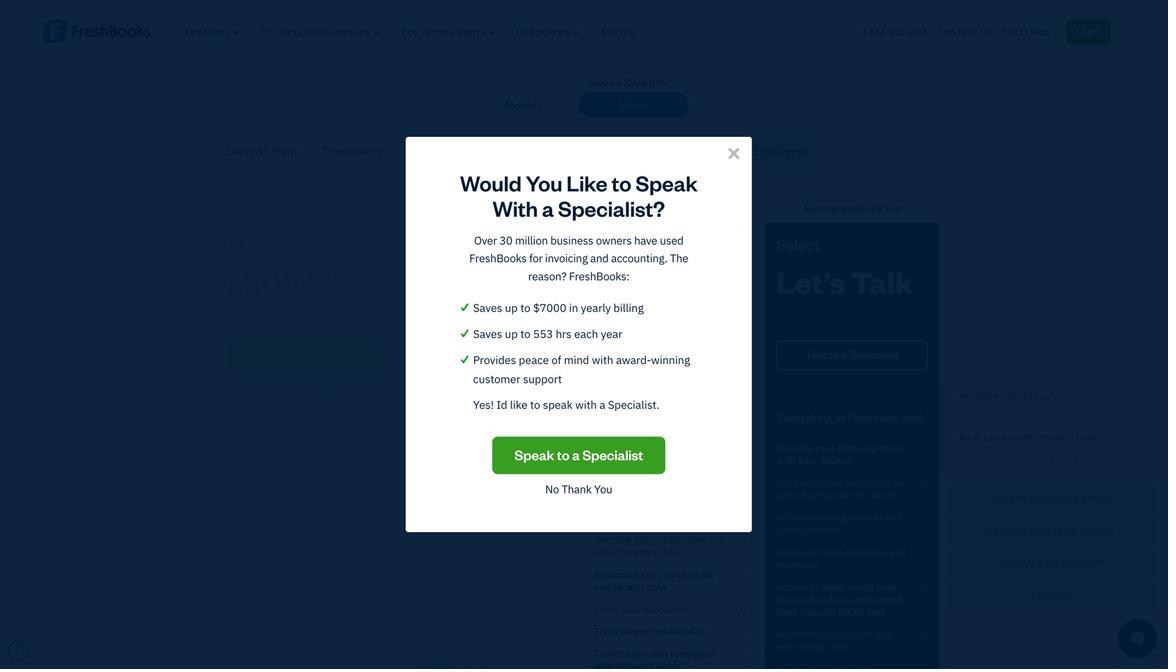 Task type: locate. For each thing, give the bounding box(es) containing it.
automatically down transfer
[[776, 628, 837, 641]]

like
[[567, 169, 608, 197]]

0 vertical spatial set up recurring invoices and client retainers
[[594, 464, 720, 490]]

of left 'mind'
[[552, 353, 561, 367]]

0 vertical spatial send unlimited invoices to an unlimited number of clients
[[594, 429, 725, 455]]

up
[[505, 301, 518, 315], [505, 327, 518, 341], [611, 464, 622, 477], [793, 511, 804, 524]]

1 saves from the top
[[473, 301, 502, 315]]

0 horizontal spatial you
[[526, 169, 562, 197]]

1 horizontal spatial businesses
[[669, 143, 725, 158]]

1 horizontal spatial set up recurring invoices and client retainers
[[776, 511, 902, 537]]

unlimited
[[619, 429, 662, 442], [594, 442, 637, 455], [801, 477, 842, 490], [776, 489, 818, 502], [801, 546, 842, 559]]

with left 'easy'
[[776, 454, 796, 467]]

0 horizontal spatial bank
[[594, 546, 616, 559]]

2 saves from the top
[[473, 327, 502, 341]]

0 horizontal spatial with
[[493, 194, 538, 222]]

2 vertical spatial a
[[572, 446, 580, 464]]

your for invite
[[622, 603, 641, 616]]

0 vertical spatial (ach)
[[659, 546, 685, 559]]

1 horizontal spatial an
[[714, 429, 725, 442]]

your inside simplify your data migration with easy switch
[[815, 442, 835, 455]]

1 horizontal spatial with
[[728, 143, 751, 158]]

plans
[[272, 143, 299, 158]]

bills down cards
[[695, 568, 714, 581]]

with right 'mind'
[[592, 353, 613, 367]]

your for simplify
[[815, 442, 835, 455]]

and right estimates
[[890, 546, 906, 559]]

0 vertical spatial your
[[815, 442, 835, 455]]

0 horizontal spatial credit
[[654, 534, 680, 547]]

0 horizontal spatial everything
[[594, 398, 651, 413]]

free inside try it free link
[[1031, 26, 1052, 38]]

1 horizontal spatial (ach)
[[838, 606, 864, 619]]

cards
[[682, 534, 706, 547]]

bills
[[695, 568, 714, 581], [875, 628, 893, 641]]

specialist up no thank you
[[582, 446, 643, 464]]

invoices up estimates
[[848, 511, 884, 524]]

for left small
[[261, 24, 277, 39]]

a inside 'would you like to speak with a specialist?'
[[542, 194, 554, 222]]

you
[[526, 169, 562, 197], [594, 482, 612, 497]]

select
[[776, 235, 820, 254]]

0 vertical spatial try
[[1002, 26, 1018, 38]]

data down the everything in premium, and: on the right bottom of the page
[[837, 442, 857, 455]]

transaction
[[776, 593, 827, 606]]

recurring up send unlimited estimates and proposals
[[807, 511, 846, 524]]

0 horizontal spatial and:
[[694, 398, 718, 413]]

0 vertical spatial bills
[[695, 568, 714, 581]]

speak
[[636, 169, 698, 197], [514, 446, 554, 464]]

and: right premium,
[[902, 410, 925, 426]]

and inside send unlimited estimates and proposals
[[890, 546, 906, 559]]

clients up set up recurring invoices and client retainers link
[[687, 442, 717, 455]]

for
[[261, 24, 277, 39], [401, 24, 418, 39]]

0 horizontal spatial free
[[673, 347, 696, 362]]

0 vertical spatial you
[[526, 169, 562, 197]]

to up set up recurring invoices and client retainers link
[[702, 429, 711, 442]]

1 vertical spatial (ach)
[[838, 606, 864, 619]]

try left it on the right bottom of the page
[[644, 347, 662, 362]]

reason?
[[528, 269, 567, 284]]

you right the thank
[[594, 482, 612, 497]]

accountants
[[421, 24, 486, 39]]

1 horizontal spatial free
[[1031, 26, 1052, 38]]

0 vertical spatial number
[[639, 442, 674, 455]]

to inside 'would you like to speak with a specialist?'
[[612, 169, 631, 197]]

your up project at the bottom
[[622, 603, 641, 616]]

0 horizontal spatial fees
[[829, 593, 848, 606]]

0 vertical spatial capture
[[658, 568, 693, 581]]

invoices down send unlimited invoices to an unlimited number of clients link
[[666, 464, 702, 477]]

1 horizontal spatial speak
[[636, 169, 698, 197]]

and inside over 30 million business owners have used freshbooks for invoicing and accounting. the reason? freshbooks:
[[590, 251, 609, 266]]

0 vertical spatial automatically capture bills and receipt data
[[594, 568, 714, 594]]

accountant
[[643, 603, 692, 616]]

businesses with employees
[[669, 143, 809, 158]]

1 horizontal spatial 10%
[[649, 76, 666, 90]]

freelancers
[[323, 143, 381, 158]]

1 vertical spatial saves
[[473, 327, 502, 341]]

bank down access
[[776, 606, 798, 619]]

1 horizontal spatial specialist
[[850, 347, 899, 362]]

everything down award-
[[594, 398, 651, 413]]

free right it on the right bottom of the page
[[673, 347, 696, 362]]

automatically down the transfers
[[594, 568, 656, 581]]

bills down capped
[[875, 628, 893, 641]]

0 horizontal spatial specialist
[[582, 446, 643, 464]]

number up set up recurring invoices and client retainers link
[[639, 442, 674, 455]]

and left capped
[[850, 593, 867, 606]]

specialist
[[850, 347, 899, 362], [582, 446, 643, 464]]

fees down the card
[[867, 606, 885, 619]]

a for talk to a specialist
[[841, 347, 847, 362]]

with up 30
[[493, 194, 538, 222]]

set down the speak to a specialist
[[594, 464, 609, 477]]

get
[[594, 534, 610, 547]]

0 vertical spatial client
[[594, 477, 618, 490]]

freshbooks:
[[569, 269, 630, 284]]

project
[[621, 625, 652, 638]]

0 horizontal spatial businesses
[[312, 24, 371, 39]]

1 horizontal spatial bills
[[875, 628, 893, 641]]

a up the thank
[[572, 446, 580, 464]]

0 vertical spatial an
[[610, 76, 621, 90]]

set up recurring invoices and client retainers
[[594, 464, 720, 490], [776, 511, 902, 537]]

1 vertical spatial of
[[676, 442, 685, 455]]

1 horizontal spatial receipt
[[795, 641, 825, 654]]

specialist up premium,
[[850, 347, 899, 362]]

speak to a specialist link
[[492, 437, 665, 475]]

receipt
[[613, 581, 644, 594], [795, 641, 825, 654]]

in left price
[[696, 309, 704, 322]]

clients down migration
[[867, 489, 896, 502]]

an right save at top right
[[610, 76, 621, 90]]

a up the everything in premium, and: on the right bottom of the page
[[841, 347, 847, 362]]

0 horizontal spatial talk
[[805, 347, 827, 362]]

included
[[656, 309, 694, 322]]

and: right plus, on the right bottom of the page
[[694, 398, 718, 413]]

retainers
[[621, 477, 660, 490], [803, 524, 842, 537]]

credit left the card
[[848, 581, 874, 594]]

a up million
[[542, 194, 554, 222]]

1 vertical spatial businesses
[[669, 143, 725, 158]]

to up no in the left of the page
[[557, 446, 570, 464]]

you inside 'would you like to speak with a specialist?'
[[526, 169, 562, 197]]

year
[[601, 327, 622, 341]]

1 horizontal spatial recurring
[[807, 511, 846, 524]]

for for for accountants
[[401, 24, 418, 39]]

recurring
[[624, 464, 664, 477], [807, 511, 846, 524]]

client right the thank
[[594, 477, 618, 490]]

client
[[594, 477, 618, 490], [776, 524, 801, 537]]

automatically capture bills and receipt data up invite your accountant
[[594, 568, 714, 594]]

1 for from the left
[[261, 24, 277, 39]]

1 vertical spatial free
[[673, 347, 696, 362]]

invoices inside set up recurring invoices and client retainers link
[[666, 464, 702, 477]]

plus,
[[666, 398, 692, 413]]

save
[[587, 76, 608, 90]]

and up estimates
[[886, 511, 902, 524]]

to left lower
[[810, 581, 819, 594]]

1 horizontal spatial credit
[[848, 581, 874, 594]]

and down send unlimited invoices to an unlimited number of clients link
[[704, 464, 720, 477]]

1 vertical spatial try
[[644, 347, 662, 362]]

to left $7000
[[520, 301, 531, 315]]

of down simplify your data migration with easy switch
[[856, 489, 865, 502]]

speak up no in the left of the page
[[514, 446, 554, 464]]

mind
[[564, 353, 589, 367]]

send unlimited invoices to an unlimited number of clients down switch
[[776, 477, 904, 502]]

send down 'easy'
[[776, 477, 799, 490]]

1 horizontal spatial a
[[572, 446, 580, 464]]

receipt up invite your accountant
[[613, 581, 644, 594]]

an down migration
[[893, 477, 904, 490]]

2 vertical spatial an
[[893, 477, 904, 490]]

2 for from the left
[[401, 24, 418, 39]]

10% up year
[[594, 309, 614, 322]]

capture down get paid with credit cards and bank transfers (ach)
[[658, 568, 693, 581]]

client up 'proposals'
[[776, 524, 801, 537]]

an
[[610, 76, 621, 90], [714, 429, 725, 442], [893, 477, 904, 490]]

to up the everything in premium, and: on the right bottom of the page
[[829, 347, 839, 362]]

1 horizontal spatial your
[[815, 442, 835, 455]]

and up the freshbooks:
[[590, 251, 609, 266]]

0 horizontal spatial (ach)
[[659, 546, 685, 559]]

0 vertical spatial clients
[[687, 442, 717, 455]]

1 horizontal spatial you
[[594, 482, 612, 497]]

speak to a specialist
[[514, 446, 643, 464]]

10% discount included in price
[[594, 309, 727, 322]]

and right cards
[[708, 534, 725, 547]]

credit inside get paid with credit cards and bank transfers (ach)
[[654, 534, 680, 547]]

with left the "employees"
[[728, 143, 751, 158]]

would you like to speak with a specialist?
[[460, 169, 698, 222]]

(ach) inside access to lower credit card transaction fees and capped bank transfer (ach) fees
[[838, 606, 864, 619]]

customize email templates with dynamic fields
[[594, 648, 715, 670]]

(ach) down lower
[[838, 606, 864, 619]]

specialist inside document
[[582, 446, 643, 464]]

support
[[523, 372, 562, 386]]

data inside simplify your data migration with easy switch
[[837, 442, 857, 455]]

fees right transaction
[[829, 593, 848, 606]]

bank
[[594, 546, 616, 559], [776, 606, 798, 619]]

0 horizontal spatial your
[[622, 603, 641, 616]]

up down the speak to a specialist
[[611, 464, 622, 477]]

1 vertical spatial talk
[[805, 347, 827, 362]]

1 vertical spatial data
[[647, 581, 667, 594]]

set up recurring invoices and client retainers up send unlimited estimates and proposals
[[776, 511, 902, 537]]

0 vertical spatial bank
[[594, 546, 616, 559]]

and down transaction
[[776, 641, 793, 654]]

freshbooks logo image
[[43, 18, 151, 44]]

retainers up send unlimited estimates and proposals
[[803, 524, 842, 537]]

1 horizontal spatial clients
[[867, 489, 896, 502]]

self-
[[405, 143, 429, 158]]

fields
[[656, 660, 681, 670]]

1.866.303.6061 link
[[862, 26, 928, 38]]

1 horizontal spatial number
[[820, 489, 854, 502]]

1 horizontal spatial try
[[1002, 26, 1018, 38]]

a
[[542, 194, 554, 222], [841, 347, 847, 362], [572, 446, 580, 464]]

of up set up recurring invoices and client retainers link
[[676, 442, 685, 455]]

data down transfer
[[828, 641, 847, 654]]

you left like
[[526, 169, 562, 197]]

data
[[837, 442, 857, 455], [647, 581, 667, 594], [828, 641, 847, 654]]

retainers down send unlimited invoices to an unlimited number of clients link
[[621, 477, 660, 490]]

features
[[185, 24, 230, 39]]

1 vertical spatial bills
[[875, 628, 893, 641]]

up left $7000
[[505, 301, 518, 315]]

recurring down send unlimited invoices to an unlimited number of clients link
[[624, 464, 664, 477]]

1 vertical spatial with
[[493, 194, 538, 222]]

0 horizontal spatial retainers
[[621, 477, 660, 490]]

speak inside 'would you like to speak with a specialist?'
[[636, 169, 698, 197]]

0 horizontal spatial send unlimited invoices to an unlimited number of clients
[[594, 429, 725, 455]]

your
[[815, 442, 835, 455], [622, 603, 641, 616]]

1 vertical spatial recurring
[[807, 511, 846, 524]]

try
[[1002, 26, 1018, 38], [644, 347, 662, 362]]

1 vertical spatial send
[[776, 477, 799, 490]]

2 horizontal spatial an
[[893, 477, 904, 490]]

with inside customize email templates with dynamic fields
[[594, 660, 614, 670]]

0 vertical spatial data
[[837, 442, 857, 455]]

0 vertical spatial talk
[[851, 262, 913, 301]]

used
[[660, 233, 684, 248]]

for left accountants
[[401, 24, 418, 39]]

0 horizontal spatial number
[[639, 442, 674, 455]]

send up access
[[776, 546, 799, 559]]

0 horizontal spatial set up recurring invoices and client retainers
[[594, 464, 720, 490]]

to
[[612, 169, 631, 197], [520, 301, 531, 315], [520, 327, 531, 341], [829, 347, 839, 362], [702, 429, 711, 442], [557, 446, 570, 464], [882, 477, 891, 490], [810, 581, 819, 594]]

0 vertical spatial specialist
[[850, 347, 899, 362]]

1 vertical spatial bank
[[776, 606, 798, 619]]

specialist?
[[558, 194, 665, 222]]

0 horizontal spatial automatically capture bills and receipt data
[[594, 568, 714, 594]]

number down switch
[[820, 489, 854, 502]]

speak up used
[[636, 169, 698, 197]]

1 horizontal spatial for
[[401, 24, 418, 39]]

1 horizontal spatial capture
[[839, 628, 872, 641]]

send unlimited invoices to an unlimited number of clients up set up recurring invoices and client retainers link
[[594, 429, 725, 455]]

10% right extra at the top right
[[649, 76, 666, 90]]

set up recurring invoices and client retainers down send unlimited invoices to an unlimited number of clients link
[[594, 464, 720, 490]]

award-
[[616, 353, 651, 367]]

specialist for speak to a specialist
[[582, 446, 643, 464]]

.00
[[668, 266, 698, 290]]

0 horizontal spatial of
[[552, 353, 561, 367]]

over 30 million business owners have used freshbooks for invoicing and accounting. the reason? freshbooks:
[[469, 233, 688, 284]]

1 horizontal spatial and:
[[902, 410, 925, 426]]

an up set up recurring invoices and client retainers link
[[714, 429, 725, 442]]

0 horizontal spatial 10%
[[594, 309, 614, 322]]

1 vertical spatial your
[[622, 603, 641, 616]]

provides peace of mind with award-winning customer support
[[473, 353, 690, 386]]

cookie consent banner dialog
[[10, 499, 219, 659]]

1 horizontal spatial everything
[[776, 410, 833, 426]]

self-employed
[[405, 143, 478, 158]]

and inside get paid with credit cards and bank transfers (ach)
[[708, 534, 725, 547]]

your right simplify
[[815, 442, 835, 455]]

everything in plus, and:
[[594, 398, 718, 413]]

saves down freshbooks at the top left of page
[[473, 301, 502, 315]]

credit left cards
[[654, 534, 680, 547]]

set up 'proposals'
[[776, 511, 791, 524]]

contact us link
[[939, 23, 991, 41]]

for small businesses link
[[261, 24, 380, 39]]

for accountants link
[[401, 24, 495, 39]]

and
[[590, 251, 609, 266], [704, 464, 720, 477], [886, 511, 902, 524], [708, 534, 725, 547], [890, 546, 906, 559], [594, 581, 611, 594], [850, 593, 867, 606], [776, 641, 793, 654]]

invoices down plus, on the right bottom of the page
[[664, 429, 700, 442]]

1 horizontal spatial fees
[[867, 606, 885, 619]]

login
[[1076, 25, 1101, 38]]

everything up simplify
[[776, 410, 833, 426]]

automatically capture bills and receipt data down transfer
[[776, 628, 893, 654]]

for for for small businesses
[[261, 24, 277, 39]]

1 vertical spatial specialist
[[582, 446, 643, 464]]

with right paid
[[633, 534, 652, 547]]

in
[[569, 301, 578, 315], [696, 309, 704, 322], [653, 398, 663, 413], [835, 410, 845, 426]]

0 horizontal spatial recurring
[[624, 464, 664, 477]]

free inside try it free link
[[673, 347, 696, 362]]

1 vertical spatial 10%
[[594, 309, 614, 322]]

invoices inside send unlimited invoices to an unlimited number of clients link
[[664, 429, 700, 442]]

no thank you link
[[545, 480, 612, 499]]

capture down access to lower credit card transaction fees and capped bank transfer (ach) fees
[[839, 628, 872, 641]]

let's talk
[[776, 262, 913, 301]]

saves for saves up to $7000 in yearly billing
[[473, 301, 502, 315]]

1 vertical spatial client
[[776, 524, 801, 537]]

card
[[877, 581, 897, 594]]

saves up provides
[[473, 327, 502, 341]]

free right it at the top of the page
[[1031, 26, 1052, 38]]

1 vertical spatial a
[[841, 347, 847, 362]]

clients
[[687, 442, 717, 455], [867, 489, 896, 502]]

in inside would you like to speak with a specialist? document
[[569, 301, 578, 315]]

receipt down transfer
[[795, 641, 825, 654]]

0 horizontal spatial receipt
[[613, 581, 644, 594]]

1 horizontal spatial bank
[[776, 606, 798, 619]]

automatically
[[594, 568, 656, 581], [776, 628, 837, 641]]

all
[[256, 143, 269, 158]]

1 vertical spatial speak
[[514, 446, 554, 464]]

send up the speak to a specialist
[[594, 429, 617, 442]]

to right like
[[612, 169, 631, 197]]

in left yearly
[[569, 301, 578, 315]]

track project profitability
[[594, 625, 707, 638]]

have
[[634, 233, 657, 248]]

credit inside access to lower credit card transaction fees and capped bank transfer (ach) fees
[[848, 581, 874, 594]]

million
[[515, 233, 548, 248]]



Task type: vqa. For each thing, say whether or not it's contained in the screenshot.
the leftmost Android
no



Task type: describe. For each thing, give the bounding box(es) containing it.
1 vertical spatial capture
[[839, 628, 872, 641]]

features link
[[185, 24, 240, 39]]

1.866.303.6061
[[862, 26, 928, 38]]

resources
[[516, 24, 570, 39]]

transfers
[[618, 546, 657, 559]]

and: for everything in premium, and:
[[902, 410, 925, 426]]

estimates
[[845, 546, 888, 559]]

easy
[[798, 454, 819, 467]]

1 vertical spatial an
[[714, 429, 725, 442]]

bank inside get paid with credit cards and bank transfers (ach)
[[594, 546, 616, 559]]

transfer
[[801, 606, 836, 619]]

0 vertical spatial retainers
[[621, 477, 660, 490]]

and: for everything in plus, and:
[[694, 398, 718, 413]]

1 vertical spatial automatically
[[776, 628, 837, 641]]

premium
[[594, 235, 656, 254]]

0 horizontal spatial capture
[[658, 568, 693, 581]]

lower
[[821, 581, 846, 594]]

bank inside access to lower credit card transaction fees and capped bank transfer (ach) fees
[[776, 606, 798, 619]]

a for speak to a specialist
[[572, 446, 580, 464]]

0 vertical spatial receipt
[[613, 581, 644, 594]]

customer
[[473, 372, 520, 386]]

send unlimited estimates and proposals
[[776, 546, 906, 572]]

login link
[[1066, 19, 1111, 45]]

send unlimited invoices to an unlimited number of clients link
[[594, 429, 746, 455]]

contact us
[[939, 26, 991, 38]]

0 vertical spatial send
[[594, 429, 617, 442]]

0 horizontal spatial automatically
[[594, 568, 656, 581]]

let's
[[776, 262, 845, 301]]

with inside get paid with credit cards and bank transfers (ach)
[[633, 534, 652, 547]]

access to lower credit card transaction fees and capped bank transfer (ach) fees
[[776, 581, 902, 619]]

customize
[[594, 648, 641, 661]]

0 vertical spatial recurring
[[624, 464, 664, 477]]

everything in premium, and:
[[776, 410, 925, 426]]

price
[[706, 309, 727, 322]]

the
[[670, 251, 688, 266]]

553
[[533, 327, 553, 341]]

freshbooks
[[469, 251, 527, 266]]

1 horizontal spatial of
[[676, 442, 685, 455]]

credit for (ach)
[[654, 534, 680, 547]]

cookie preferences image
[[8, 640, 29, 661]]

2 vertical spatial data
[[828, 641, 847, 654]]

free for try it free
[[1031, 26, 1052, 38]]

with inside simplify your data migration with easy switch
[[776, 454, 796, 467]]

try it free link
[[594, 341, 746, 371]]

1 vertical spatial set
[[776, 511, 791, 524]]

1 vertical spatial send unlimited invoices to an unlimited number of clients
[[776, 477, 904, 502]]

to down migration
[[882, 477, 891, 490]]

0 vertical spatial set
[[594, 464, 609, 477]]

1 vertical spatial set up recurring invoices and client retainers
[[776, 511, 902, 537]]

invite
[[594, 603, 619, 616]]

proposals
[[776, 559, 819, 572]]

and inside access to lower credit card transaction fees and capped bank transfer (ach) fees
[[850, 593, 867, 606]]

to left 553
[[520, 327, 531, 341]]

paid
[[612, 534, 631, 547]]

no
[[545, 482, 559, 497]]

1 vertical spatial retainers
[[803, 524, 842, 537]]

over
[[474, 233, 497, 248]]

talk to a specialist link
[[776, 341, 928, 371]]

resources link
[[516, 24, 580, 39]]

business
[[550, 233, 593, 248]]

try it free link
[[1002, 23, 1052, 41]]

1 horizontal spatial client
[[776, 524, 801, 537]]

and up invite
[[594, 581, 611, 594]]

templates
[[670, 648, 715, 661]]

saves up to $7000 in yearly billing
[[473, 301, 644, 315]]

everything for everything in plus, and:
[[594, 398, 651, 413]]

(ach) inside get paid with credit cards and bank transfers (ach)
[[659, 546, 685, 559]]

up up provides
[[505, 327, 518, 341]]

for
[[529, 251, 543, 266]]

premium,
[[848, 410, 899, 426]]

pricing
[[601, 24, 636, 39]]

try for try it free
[[1002, 26, 1018, 38]]

in left plus, on the right bottom of the page
[[653, 398, 663, 413]]

hrs
[[556, 327, 572, 341]]

peace
[[519, 353, 549, 367]]

specialist for talk to a specialist
[[850, 347, 899, 362]]

$
[[593, 272, 606, 298]]

1 vertical spatial clients
[[867, 489, 896, 502]]

extra
[[623, 76, 647, 90]]

2 horizontal spatial of
[[856, 489, 865, 502]]

to inside access to lower credit card transaction fees and capped bank transfer (ach) fees
[[810, 581, 819, 594]]

1 vertical spatial automatically capture bills and receipt data
[[776, 628, 893, 654]]

no thank you
[[545, 482, 612, 497]]

pricing link
[[601, 24, 636, 39]]

dynamic
[[616, 660, 654, 670]]

show all plans
[[226, 143, 299, 158]]

0 vertical spatial with
[[728, 143, 751, 158]]

0 vertical spatial 10%
[[649, 76, 666, 90]]

credit for capped
[[848, 581, 874, 594]]

1 vertical spatial number
[[820, 489, 854, 502]]

0 horizontal spatial clients
[[687, 442, 717, 455]]

everything for everything in premium, and:
[[776, 410, 833, 426]]

in left premium,
[[835, 410, 845, 426]]

for accountants
[[401, 24, 486, 39]]

us
[[980, 26, 991, 38]]

0 horizontal spatial bills
[[695, 568, 714, 581]]

saves for saves up to 553 hrs each year
[[473, 327, 502, 341]]

it
[[1020, 26, 1029, 38]]

for small businesses
[[261, 24, 371, 39]]

migration
[[860, 442, 902, 455]]

invoicing
[[545, 251, 588, 266]]

owners
[[596, 233, 632, 248]]

free for try it free
[[673, 347, 696, 362]]

try for try it free
[[644, 347, 662, 362]]

up up 'proposals'
[[793, 511, 804, 524]]

unlimited inside send unlimited estimates and proposals
[[801, 546, 842, 559]]

save an extra 10%
[[587, 76, 666, 90]]

talk to a specialist
[[805, 347, 899, 362]]

it
[[664, 347, 671, 362]]

simplify your data migration with easy switch
[[776, 442, 902, 467]]

of inside provides peace of mind with award-winning customer support
[[552, 353, 561, 367]]

with inside provides peace of mind with award-winning customer support
[[592, 353, 613, 367]]

invite your accountant
[[594, 603, 692, 616]]

simplify
[[776, 442, 813, 455]]

provides
[[473, 353, 516, 367]]

0 horizontal spatial an
[[610, 76, 621, 90]]

would you like to speak with a specialist? document
[[405, 19, 753, 650]]

employed
[[429, 143, 478, 158]]

yearly
[[581, 301, 611, 315]]

send inside send unlimited estimates and proposals
[[776, 546, 799, 559]]

with inside 'would you like to speak with a specialist?'
[[493, 194, 538, 222]]

access
[[776, 581, 808, 594]]

1 vertical spatial you
[[594, 482, 612, 497]]

invoices down switch
[[845, 477, 880, 490]]

switch
[[821, 454, 852, 467]]

try it free
[[644, 347, 696, 362]]

contact
[[939, 26, 978, 38]]

track
[[594, 625, 619, 638]]

saves up to 553 hrs each year
[[473, 327, 622, 341]]



